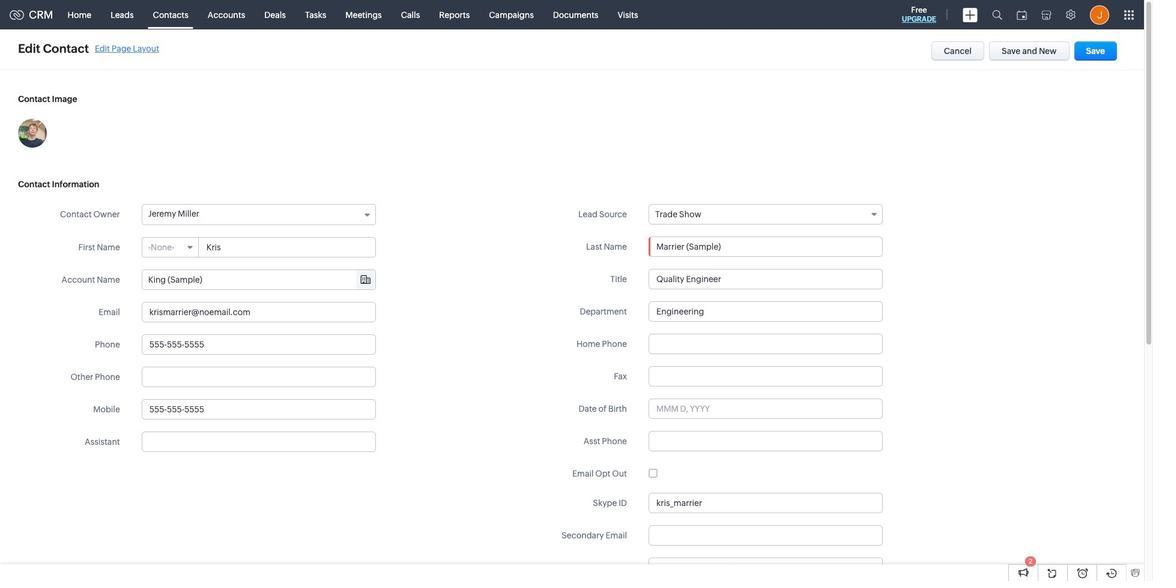 Task type: vqa. For each thing, say whether or not it's contained in the screenshot.
the Carissa Kidman (Sample)
no



Task type: describe. For each thing, give the bounding box(es) containing it.
create menu image
[[963, 8, 978, 22]]

profile image
[[1091, 5, 1110, 24]]

MMM D, YYYY text field
[[649, 399, 884, 420]]

calendar image
[[1018, 10, 1028, 20]]

create menu element
[[956, 0, 986, 29]]

logo image
[[10, 10, 24, 20]]

profile element
[[1084, 0, 1117, 29]]



Task type: locate. For each thing, give the bounding box(es) containing it.
search element
[[986, 0, 1010, 29]]

None field
[[649, 204, 884, 225], [142, 238, 199, 257], [142, 270, 376, 290], [649, 204, 884, 225], [142, 238, 199, 257], [142, 270, 376, 290]]

None text field
[[649, 237, 884, 257], [199, 238, 376, 257], [649, 302, 884, 322], [142, 302, 376, 323], [649, 334, 884, 355], [649, 367, 884, 387], [142, 367, 376, 388], [649, 432, 884, 452], [649, 526, 884, 546], [649, 237, 884, 257], [199, 238, 376, 257], [649, 302, 884, 322], [142, 302, 376, 323], [649, 334, 884, 355], [649, 367, 884, 387], [142, 367, 376, 388], [649, 432, 884, 452], [649, 526, 884, 546]]

None text field
[[649, 269, 884, 290], [142, 270, 376, 290], [142, 335, 376, 355], [142, 400, 376, 420], [142, 432, 376, 453], [649, 493, 884, 514], [665, 559, 883, 578], [649, 269, 884, 290], [142, 270, 376, 290], [142, 335, 376, 355], [142, 400, 376, 420], [142, 432, 376, 453], [649, 493, 884, 514], [665, 559, 883, 578]]

search image
[[993, 10, 1003, 20]]

image image
[[18, 119, 47, 148]]



